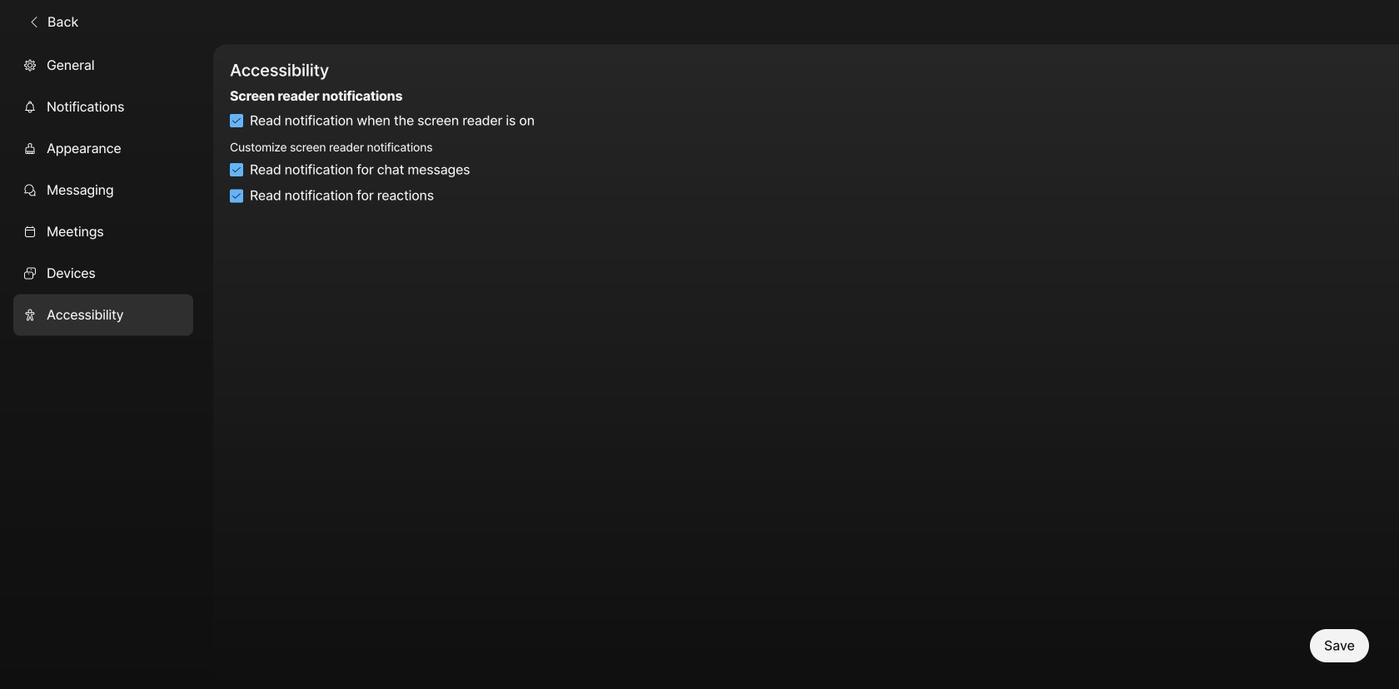Task type: locate. For each thing, give the bounding box(es) containing it.
settings navigation
[[0, 45, 213, 690]]

meetings tab
[[13, 211, 193, 253]]



Task type: vqa. For each thing, say whether or not it's contained in the screenshot.
navigation
no



Task type: describe. For each thing, give the bounding box(es) containing it.
appearance tab
[[13, 128, 193, 169]]

accessibility tab
[[13, 294, 193, 336]]

messaging tab
[[13, 169, 193, 211]]

notifications tab
[[13, 86, 193, 128]]

general tab
[[13, 45, 193, 86]]

devices tab
[[13, 253, 193, 294]]



